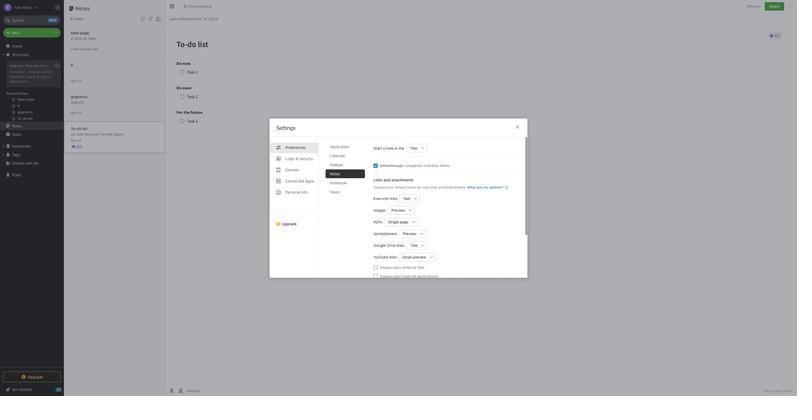 Task type: describe. For each thing, give the bounding box(es) containing it.
notes tab
[[326, 169, 365, 178]]

changes
[[769, 389, 782, 393]]

edited
[[178, 16, 189, 21]]

tree containing home
[[0, 42, 64, 367]]

1 do from the left
[[71, 132, 76, 136]]

2 nov 14 from the top
[[71, 111, 81, 115]]

preview button for images
[[388, 206, 406, 215]]

tag
[[41, 75, 46, 79]]

2023
[[209, 16, 218, 21]]

&
[[296, 156, 298, 161]]

links left text button on the right
[[390, 196, 398, 201]]

open for always open external applications
[[393, 274, 401, 278]]

all
[[764, 389, 768, 393]]

notebooks link
[[0, 142, 64, 150]]

saved
[[783, 389, 793, 393]]

Choose default view option for PDFs field
[[385, 218, 418, 226]]

close image
[[514, 124, 521, 130]]

your for default
[[387, 185, 394, 189]]

tab list for start a note in the
[[326, 142, 369, 278]]

main page a little bit here
[[71, 30, 96, 41]]

start a note in the
[[374, 146, 404, 150]]

notebook tab
[[326, 178, 365, 187]]

strikethrough completed checklist items.
[[380, 163, 450, 168]]

new
[[12, 30, 19, 35]]

notebook,
[[10, 75, 26, 79]]

youtube links
[[374, 255, 397, 259]]

note,
[[45, 70, 53, 74]]

share button
[[765, 2, 784, 11]]

login & security
[[285, 156, 313, 161]]

login
[[285, 156, 295, 161]]

3 14 from the top
[[78, 139, 81, 143]]

add a reminder image
[[169, 388, 175, 394]]

shared with me link
[[0, 159, 64, 167]]

always for always open external applications
[[380, 274, 392, 278]]

devices
[[285, 168, 299, 172]]

text
[[403, 196, 410, 201]]

note window element
[[165, 0, 797, 396]]

...
[[25, 70, 28, 74]]

page for single
[[400, 220, 408, 224]]

small preview
[[402, 255, 426, 259]]

on inside note window element
[[190, 16, 194, 21]]

applications
[[417, 274, 438, 278]]

a
[[71, 36, 73, 41]]

evernote
[[374, 196, 389, 201]]

images
[[374, 208, 386, 213]]

preferences
[[285, 145, 306, 150]]

minutes
[[80, 47, 92, 51]]

spreadsheets
[[374, 231, 397, 236]]

click
[[10, 70, 18, 74]]

on inside icon on a note, notebook, stack or tag to add it here.
[[37, 70, 41, 74]]

application tab
[[326, 142, 365, 151]]

only
[[746, 4, 754, 8]]

notes inside note list 'element'
[[75, 5, 90, 11]]

tasks tab
[[326, 188, 365, 196]]

shared with me
[[12, 161, 38, 165]]

are
[[477, 185, 482, 189]]

new button
[[3, 28, 61, 38]]

links and attachments
[[374, 178, 413, 182]]

title for google drive links
[[410, 243, 418, 248]]

settings image
[[54, 4, 61, 11]]

connected apps
[[285, 179, 314, 183]]

notes inside 'notes' link
[[12, 124, 22, 128]]

external for files
[[402, 265, 416, 270]]

here.
[[20, 79, 28, 84]]

now
[[77, 132, 84, 136]]

always open external applications
[[380, 274, 438, 278]]

completed
[[404, 163, 423, 168]]

last
[[170, 16, 177, 21]]

new
[[422, 185, 429, 189]]

a few minutes ago
[[71, 47, 98, 51]]

future
[[113, 132, 123, 136]]

add your first shortcut
[[10, 64, 47, 68]]

group containing add your first shortcut
[[0, 59, 64, 124]]

Always open external files checkbox
[[374, 265, 378, 270]]

upgrade for bottom upgrade popup button
[[27, 375, 43, 379]]

google
[[374, 243, 386, 248]]

attachments
[[391, 178, 413, 182]]

links right "new"
[[430, 185, 437, 189]]

first
[[25, 64, 32, 68]]

Note Editor text field
[[165, 26, 797, 385]]

shortcuts button
[[0, 50, 64, 59]]

google drive links
[[374, 243, 404, 248]]

page for main
[[80, 30, 89, 35]]

me
[[33, 161, 38, 165]]

a inside icon on a note, notebook, stack or tag to add it here.
[[42, 70, 44, 74]]

bit
[[83, 36, 87, 41]]

first
[[188, 4, 195, 8]]

few
[[73, 47, 79, 51]]

ago
[[93, 47, 98, 51]]

tab list for application
[[270, 137, 319, 278]]

note list element
[[64, 0, 165, 396]]

main
[[71, 30, 79, 35]]

expand notebooks image
[[1, 144, 6, 148]]

external for applications
[[402, 274, 416, 278]]

options?
[[489, 185, 504, 189]]

do
[[77, 126, 81, 131]]

settings
[[276, 125, 296, 131]]

Search text field
[[7, 15, 57, 25]]

or
[[36, 75, 40, 79]]

to
[[47, 75, 50, 79]]

sidebar
[[330, 163, 343, 167]]

notebooks
[[12, 144, 31, 148]]

0/3
[[77, 145, 82, 149]]

calendar tab
[[326, 151, 365, 160]]

2 do from the left
[[85, 132, 90, 136]]

note
[[386, 146, 394, 150]]



Task type: locate. For each thing, give the bounding box(es) containing it.
group
[[0, 59, 64, 124]]

2 horizontal spatial a
[[383, 146, 385, 150]]

a left few on the top of the page
[[71, 47, 73, 51]]

1 horizontal spatial the
[[107, 132, 112, 136]]

e
[[71, 62, 73, 67]]

tasks button
[[0, 130, 64, 139]]

do now do soon for the future
[[71, 132, 123, 136]]

0 vertical spatial upgrade
[[281, 222, 297, 226]]

do down to- at the left top of page
[[71, 132, 76, 136]]

0 horizontal spatial your
[[17, 64, 24, 68]]

small preview button
[[399, 253, 428, 261]]

0 vertical spatial preview
[[392, 208, 405, 213]]

page up "bit"
[[80, 30, 89, 35]]

open down always open external files
[[393, 274, 401, 278]]

Choose default view option for Google Drive links field
[[407, 241, 427, 250]]

do down list
[[85, 132, 90, 136]]

pdfs
[[374, 220, 383, 224]]

preview button
[[388, 206, 406, 215], [399, 229, 418, 238]]

0 horizontal spatial and
[[384, 178, 390, 182]]

do
[[71, 132, 76, 136], [85, 132, 90, 136]]

0 vertical spatial a
[[71, 47, 73, 51]]

to-do list
[[71, 126, 87, 131]]

1 horizontal spatial a
[[71, 47, 73, 51]]

Choose default view option for Spreadsheets field
[[399, 229, 426, 238]]

2 vertical spatial a
[[383, 146, 385, 150]]

2 always from the top
[[380, 274, 392, 278]]

upgrade button
[[270, 214, 319, 228], [3, 372, 61, 383]]

icon on a note, notebook, stack or tag to add it here.
[[10, 70, 53, 84]]

0 horizontal spatial upgrade button
[[3, 372, 61, 383]]

title button
[[406, 144, 419, 152], [407, 241, 419, 250]]

Choose default view option for Images field
[[388, 206, 415, 215]]

home link
[[0, 42, 64, 50]]

1 vertical spatial page
[[400, 220, 408, 224]]

0 vertical spatial on
[[190, 16, 194, 21]]

1 nov 14 from the top
[[71, 79, 81, 83]]

0 horizontal spatial the
[[18, 70, 24, 74]]

Always open external applications checkbox
[[374, 274, 378, 278]]

external down always open external files
[[402, 274, 416, 278]]

nov 14 up gngnsrns
[[71, 79, 81, 83]]

1 horizontal spatial notebook
[[330, 181, 347, 185]]

page right single at the bottom of the page
[[400, 220, 408, 224]]

tree
[[0, 42, 64, 367]]

single page button
[[385, 218, 410, 226]]

little
[[74, 36, 82, 41]]

the inside group
[[18, 70, 24, 74]]

open for always open external files
[[393, 265, 401, 270]]

0 vertical spatial open
[[393, 265, 401, 270]]

preview up 'single page'
[[392, 208, 405, 213]]

1 horizontal spatial upgrade
[[281, 222, 297, 226]]

1 horizontal spatial tab list
[[326, 142, 369, 278]]

title button for start a note in the
[[406, 144, 419, 152]]

1 horizontal spatial upgrade button
[[270, 214, 319, 228]]

3 nov 14 from the top
[[71, 139, 81, 143]]

the right for
[[107, 132, 112, 136]]

1 14 from the top
[[78, 79, 81, 83]]

expand tags image
[[1, 153, 6, 157]]

always
[[380, 265, 392, 270], [380, 274, 392, 278]]

1 horizontal spatial tasks
[[330, 190, 340, 194]]

the inside note list 'element'
[[107, 132, 112, 136]]

1 vertical spatial always
[[380, 274, 392, 278]]

preview for spreadsheets
[[403, 231, 416, 236]]

a up tag
[[42, 70, 44, 74]]

1 external from the top
[[402, 265, 416, 270]]

open up "always open external applications"
[[393, 265, 401, 270]]

notes up notes
[[75, 5, 90, 11]]

apps
[[305, 179, 314, 183]]

calendar
[[330, 153, 345, 158]]

my
[[483, 185, 488, 189]]

title up small preview button at the bottom right of the page
[[410, 243, 418, 248]]

1 vertical spatial the
[[107, 132, 112, 136]]

14 up 0/3
[[78, 139, 81, 143]]

shared
[[12, 161, 24, 165]]

notes down the sidebar
[[330, 172, 340, 176]]

Choose default view option for YouTube links field
[[399, 253, 436, 261]]

tasks inside tasks "tab"
[[330, 190, 340, 194]]

1 vertical spatial your
[[387, 185, 394, 189]]

1 vertical spatial title
[[410, 243, 418, 248]]

preview up title field
[[403, 231, 416, 236]]

views
[[407, 185, 416, 189]]

list
[[82, 126, 87, 131]]

tab list
[[270, 137, 319, 278], [326, 142, 369, 278]]

1 open from the top
[[393, 265, 401, 270]]

0 horizontal spatial notebook
[[196, 4, 212, 8]]

your for first
[[17, 64, 24, 68]]

notes link
[[0, 122, 64, 130]]

external up "always open external applications"
[[402, 265, 416, 270]]

0 vertical spatial upgrade button
[[270, 214, 319, 228]]

preview
[[392, 208, 405, 213], [403, 231, 416, 236]]

nov 14 down sfgnsfd
[[71, 111, 81, 115]]

add
[[10, 64, 16, 68]]

2 open from the top
[[393, 274, 401, 278]]

notes up tasks button on the left
[[12, 124, 22, 128]]

Select925 checkbox
[[374, 163, 378, 168]]

personal info
[[285, 190, 308, 194]]

soon
[[91, 132, 99, 136]]

0 vertical spatial notebook
[[196, 4, 212, 8]]

expand note image
[[169, 3, 175, 10]]

14,
[[203, 16, 208, 21]]

what
[[467, 185, 476, 189]]

sidebar tab
[[326, 160, 365, 169]]

single
[[388, 220, 399, 224]]

0 vertical spatial preview button
[[388, 206, 406, 215]]

0 vertical spatial the
[[18, 70, 24, 74]]

0 vertical spatial nov 14
[[71, 79, 81, 83]]

preview inside choose default view option for images field
[[392, 208, 405, 213]]

and right links on the top left
[[384, 178, 390, 182]]

1 vertical spatial open
[[393, 274, 401, 278]]

small
[[402, 255, 412, 259]]

tasks up notebooks
[[12, 132, 21, 137]]

page inside main page a little bit here
[[80, 30, 89, 35]]

notes inside group
[[18, 91, 28, 96]]

checklist
[[424, 163, 439, 168]]

and left the attachments.
[[438, 185, 444, 189]]

add
[[10, 79, 16, 84]]

notes
[[74, 17, 83, 21]]

tasks inside tasks button
[[12, 132, 21, 137]]

on right the edited
[[190, 16, 194, 21]]

title button down choose default view option for spreadsheets field
[[407, 241, 419, 250]]

None search field
[[7, 15, 57, 25]]

Choose default view option for Evernote links field
[[400, 194, 420, 203]]

Start a new note in the body or title. field
[[406, 144, 427, 152]]

14 up gngnsrns
[[78, 79, 81, 83]]

preview for images
[[392, 208, 405, 213]]

a left note
[[383, 146, 385, 150]]

nov 14 up 0/3
[[71, 139, 81, 143]]

always right always open external files checkbox
[[380, 265, 392, 270]]

notebook right first
[[196, 4, 212, 8]]

0 horizontal spatial tasks
[[12, 132, 21, 137]]

1 vertical spatial external
[[402, 274, 416, 278]]

nov down sfgnsfd
[[71, 111, 77, 115]]

links
[[430, 185, 437, 189], [390, 196, 398, 201], [397, 243, 404, 248], [389, 255, 397, 259]]

home
[[12, 44, 22, 48]]

0 vertical spatial and
[[384, 178, 390, 182]]

0 horizontal spatial upgrade
[[27, 375, 43, 379]]

youtube
[[374, 255, 388, 259]]

drive
[[387, 243, 396, 248]]

files
[[417, 265, 424, 270]]

1 vertical spatial tasks
[[330, 190, 340, 194]]

4 notes
[[70, 17, 83, 21]]

icon
[[29, 70, 36, 74]]

share
[[769, 4, 780, 9]]

first notebook
[[188, 4, 212, 8]]

notebook down notes tab at the top
[[330, 181, 347, 185]]

1 horizontal spatial page
[[400, 220, 408, 224]]

always for always open external files
[[380, 265, 392, 270]]

0 vertical spatial external
[[402, 265, 416, 270]]

in
[[395, 146, 398, 150]]

nov up 0/3
[[71, 139, 77, 143]]

tasks down notebook tab
[[330, 190, 340, 194]]

2 vertical spatial the
[[399, 146, 404, 150]]

0 vertical spatial tasks
[[12, 132, 21, 137]]

page inside "button"
[[400, 220, 408, 224]]

preview inside choose default view option for spreadsheets field
[[403, 231, 416, 236]]

on up or
[[37, 70, 41, 74]]

notes inside notes tab
[[330, 172, 340, 176]]

notebook inside notebook tab
[[330, 181, 347, 185]]

notebook
[[196, 4, 212, 8], [330, 181, 347, 185]]

1 vertical spatial notebook
[[330, 181, 347, 185]]

application
[[330, 144, 349, 149]]

notes
[[75, 5, 90, 11], [18, 91, 28, 96], [12, 124, 22, 128], [330, 172, 340, 176]]

your up click the ... at the top left of the page
[[17, 64, 24, 68]]

strikethrough
[[380, 163, 403, 168]]

1 vertical spatial nov 14
[[71, 111, 81, 115]]

single page
[[388, 220, 408, 224]]

preview button down choose default view option for pdfs field
[[399, 229, 418, 238]]

your down links and attachments
[[387, 185, 394, 189]]

1 horizontal spatial your
[[387, 185, 394, 189]]

trash link
[[0, 171, 64, 179]]

a inside note list 'element'
[[71, 47, 73, 51]]

preview button for spreadsheets
[[399, 229, 418, 238]]

notes right 'recent'
[[18, 91, 28, 96]]

1 vertical spatial 14
[[78, 111, 81, 115]]

0 vertical spatial page
[[80, 30, 89, 35]]

0 vertical spatial your
[[17, 64, 24, 68]]

upgrade for topmost upgrade popup button
[[281, 222, 297, 226]]

2 horizontal spatial the
[[399, 146, 404, 150]]

2 14 from the top
[[78, 111, 81, 115]]

the right the in
[[399, 146, 404, 150]]

security
[[299, 156, 313, 161]]

0 vertical spatial always
[[380, 265, 392, 270]]

0 vertical spatial title button
[[406, 144, 419, 152]]

0 horizontal spatial a
[[42, 70, 44, 74]]

1 vertical spatial a
[[42, 70, 44, 74]]

2 vertical spatial 14
[[78, 139, 81, 143]]

choose your default views for new links and attachments.
[[374, 185, 466, 189]]

0 horizontal spatial on
[[37, 70, 41, 74]]

title button right the in
[[406, 144, 419, 152]]

0 horizontal spatial do
[[71, 132, 76, 136]]

1 vertical spatial on
[[37, 70, 41, 74]]

0 vertical spatial 14
[[78, 79, 81, 83]]

links
[[374, 178, 383, 182]]

nov 14
[[71, 79, 81, 83], [71, 111, 81, 115], [71, 139, 81, 143]]

14 down sfgnsfd
[[78, 111, 81, 115]]

always open external files
[[380, 265, 424, 270]]

external
[[402, 265, 416, 270], [402, 274, 416, 278]]

1 vertical spatial title button
[[407, 241, 419, 250]]

connected
[[285, 179, 304, 183]]

start
[[374, 146, 382, 150]]

for
[[417, 185, 421, 189]]

nov down 'e'
[[71, 79, 77, 83]]

links down drive
[[389, 255, 397, 259]]

preview button up single page "button"
[[388, 206, 406, 215]]

1 horizontal spatial on
[[190, 16, 194, 21]]

title button for google drive links
[[407, 241, 419, 250]]

add tag image
[[178, 388, 184, 394]]

shortcut
[[33, 64, 47, 68]]

info
[[301, 190, 308, 194]]

upgrade inside tab list
[[281, 222, 297, 226]]

1 vertical spatial and
[[438, 185, 444, 189]]

title for start a note in the
[[410, 146, 417, 150]]

1 vertical spatial upgrade button
[[3, 372, 61, 383]]

nov left 14,
[[195, 16, 202, 21]]

links right drive
[[397, 243, 404, 248]]

always right always open external applications option
[[380, 274, 392, 278]]

the left ...
[[18, 70, 24, 74]]

tasks
[[12, 132, 21, 137], [330, 190, 340, 194]]

you
[[755, 4, 761, 8]]

1 horizontal spatial do
[[85, 132, 90, 136]]

notebook inside 'first notebook' button
[[196, 4, 212, 8]]

2 vertical spatial nov 14
[[71, 139, 81, 143]]

tab list containing preferences
[[270, 137, 319, 278]]

gngnsrns
[[71, 94, 87, 99]]

1 vertical spatial upgrade
[[27, 375, 43, 379]]

title right the in
[[410, 146, 417, 150]]

1 always from the top
[[380, 265, 392, 270]]

0 vertical spatial title
[[410, 146, 417, 150]]

0 horizontal spatial tab list
[[270, 137, 319, 278]]

tags button
[[0, 150, 64, 159]]

2 external from the top
[[402, 274, 416, 278]]

items.
[[440, 163, 450, 168]]

nov inside note window element
[[195, 16, 202, 21]]

0 horizontal spatial page
[[80, 30, 89, 35]]

1 vertical spatial preview
[[403, 231, 416, 236]]

your
[[17, 64, 24, 68], [387, 185, 394, 189]]

recent notes
[[6, 91, 28, 96]]

1 horizontal spatial and
[[438, 185, 444, 189]]

4
[[70, 17, 73, 21]]

tab list containing application
[[326, 142, 369, 278]]

title
[[410, 146, 417, 150], [410, 243, 418, 248]]

1 vertical spatial preview button
[[399, 229, 418, 238]]

text button
[[400, 194, 412, 203]]



Task type: vqa. For each thing, say whether or not it's contained in the screenshot.
Settings
yes



